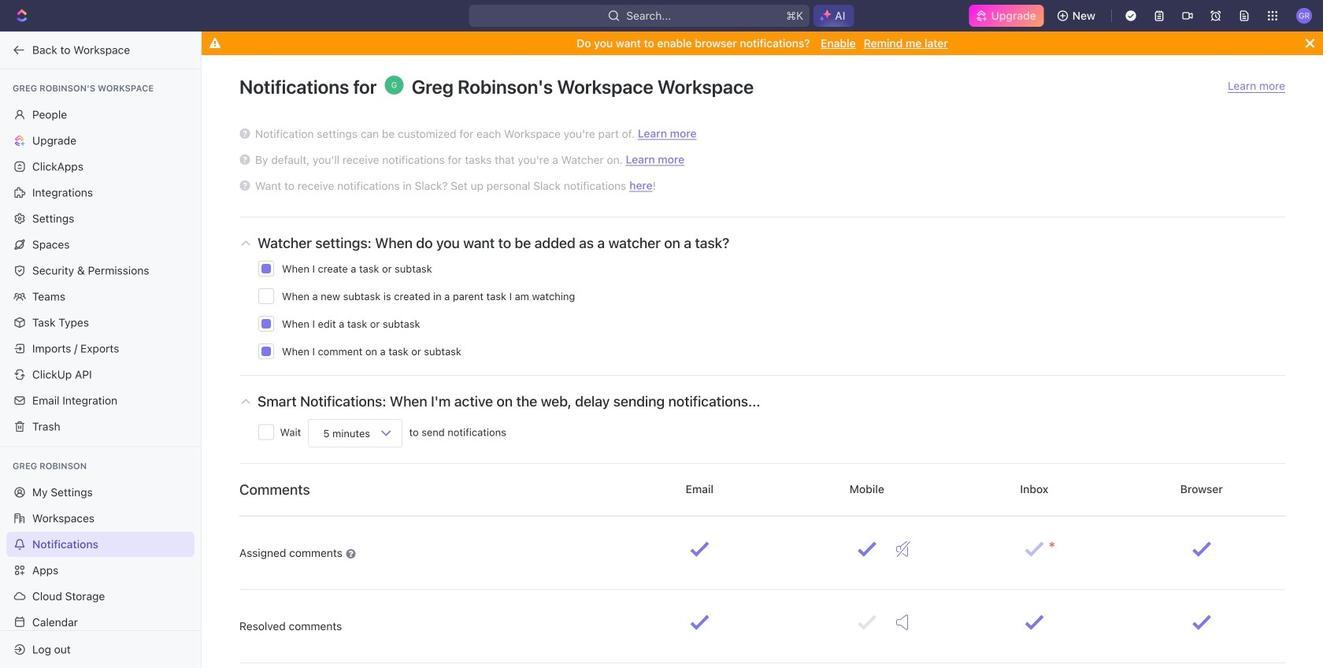 Task type: vqa. For each thing, say whether or not it's contained in the screenshot.
'Favorites' button
no



Task type: locate. For each thing, give the bounding box(es) containing it.
on image
[[897, 615, 909, 630]]

off image
[[897, 541, 911, 557]]



